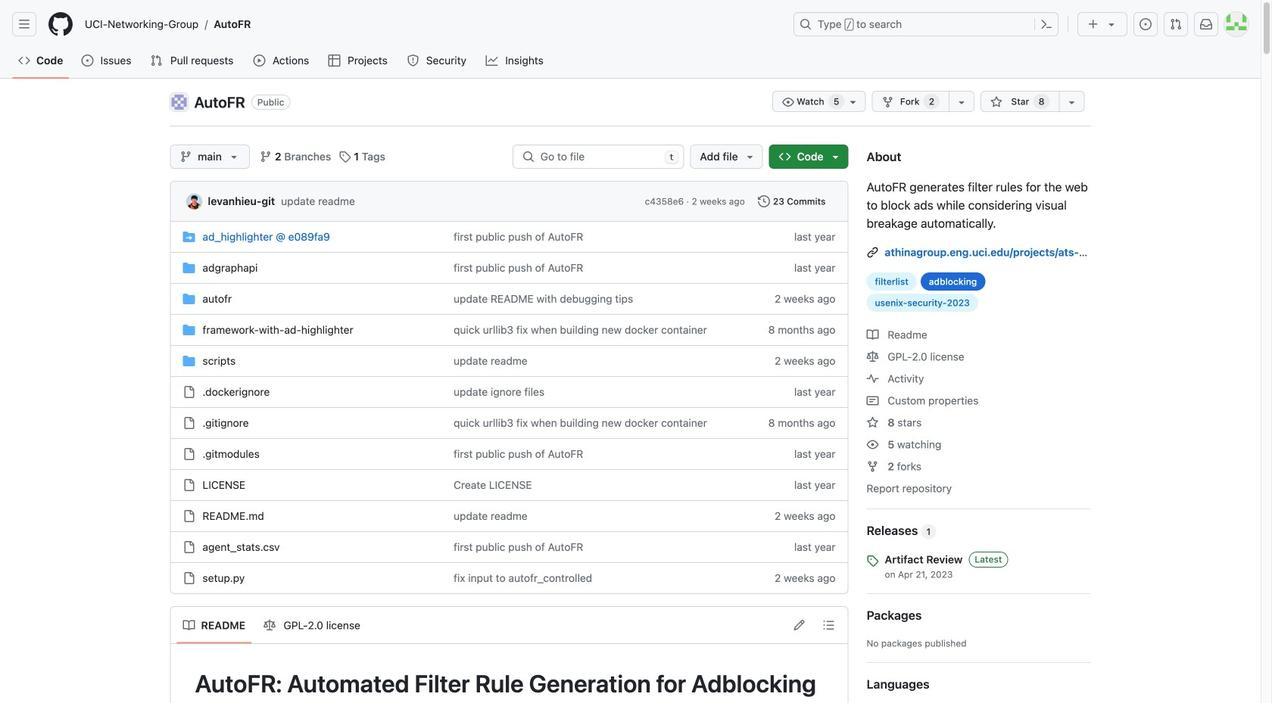 Task type: locate. For each thing, give the bounding box(es) containing it.
0 vertical spatial eye image
[[782, 96, 795, 108]]

0 vertical spatial directory image
[[183, 231, 195, 243]]

1 vertical spatial book image
[[183, 620, 195, 632]]

1 horizontal spatial star image
[[991, 96, 1003, 108]]

1 horizontal spatial code image
[[779, 151, 791, 163]]

eye image
[[782, 96, 795, 108], [867, 439, 879, 451]]

1 vertical spatial repo forked image
[[867, 461, 879, 473]]

issue opened image
[[1140, 18, 1152, 30], [81, 55, 93, 67]]

command palette image
[[1041, 18, 1053, 30]]

triangle down image
[[1106, 18, 1118, 30], [744, 151, 757, 163], [830, 151, 842, 163]]

book image
[[867, 329, 879, 341], [183, 620, 195, 632]]

1 vertical spatial list
[[177, 614, 368, 638]]

0 vertical spatial code image
[[18, 55, 30, 67]]

0 horizontal spatial git branch image
[[180, 151, 192, 163]]

3 directory image from the top
[[183, 355, 195, 367]]

1 vertical spatial tag image
[[867, 555, 879, 567]]

0 vertical spatial law image
[[867, 351, 879, 363]]

star image
[[991, 96, 1003, 108], [867, 417, 879, 429]]

2 directory image from the top
[[183, 324, 195, 336]]

0 horizontal spatial star image
[[867, 417, 879, 429]]

1 vertical spatial directory image
[[183, 293, 195, 305]]

levanhieu git image
[[187, 194, 202, 210]]

1 vertical spatial law image
[[264, 620, 276, 632]]

1 horizontal spatial eye image
[[867, 439, 879, 451]]

directory image
[[183, 231, 195, 243], [183, 293, 195, 305], [183, 355, 195, 367]]

notifications image
[[1201, 18, 1213, 30]]

tag image
[[339, 151, 351, 163], [867, 555, 879, 567]]

0 vertical spatial book image
[[867, 329, 879, 341]]

0 vertical spatial directory image
[[183, 262, 195, 274]]

1 vertical spatial directory image
[[183, 324, 195, 336]]

issue opened image left git pull request icon
[[81, 55, 93, 67]]

git branch image
[[180, 151, 192, 163], [260, 151, 272, 163]]

0 horizontal spatial tag image
[[339, 151, 351, 163]]

add this repository to a list image
[[1066, 96, 1078, 108]]

git pull request image
[[1170, 18, 1183, 30]]

star image right see your forks of this repository icon
[[991, 96, 1003, 108]]

list
[[79, 12, 785, 36], [177, 614, 368, 638]]

repo forked image left see your forks of this repository icon
[[882, 96, 894, 108]]

0 vertical spatial tag image
[[339, 151, 351, 163]]

see your forks of this repository image
[[956, 96, 968, 108]]

2 git branch image from the left
[[260, 151, 272, 163]]

1 vertical spatial eye image
[[867, 439, 879, 451]]

1 horizontal spatial triangle down image
[[830, 151, 842, 163]]

1 horizontal spatial tag image
[[867, 555, 879, 567]]

git branch image up the levanhieu git image
[[180, 151, 192, 163]]

1 horizontal spatial book image
[[867, 329, 879, 341]]

0 vertical spatial issue opened image
[[1140, 18, 1152, 30]]

star image down note icon
[[867, 417, 879, 429]]

git branch image right triangle down image at the top left of the page
[[260, 151, 272, 163]]

0 horizontal spatial book image
[[183, 620, 195, 632]]

0 vertical spatial list
[[79, 12, 785, 36]]

0 horizontal spatial triangle down image
[[744, 151, 757, 163]]

1 vertical spatial code image
[[779, 151, 791, 163]]

repo forked image down note icon
[[867, 461, 879, 473]]

2 vertical spatial directory image
[[183, 355, 195, 367]]

repo forked image
[[882, 96, 894, 108], [867, 461, 879, 473]]

0 horizontal spatial issue opened image
[[81, 55, 93, 67]]

8 users starred this repository element
[[1034, 94, 1050, 109]]

0 horizontal spatial law image
[[264, 620, 276, 632]]

pulse image
[[867, 373, 879, 385]]

1 horizontal spatial git branch image
[[260, 151, 272, 163]]

link image
[[867, 247, 879, 259]]

1 horizontal spatial law image
[[867, 351, 879, 363]]

law image
[[867, 351, 879, 363], [264, 620, 276, 632]]

triangle down image
[[228, 151, 240, 163]]

1 vertical spatial star image
[[867, 417, 879, 429]]

1 horizontal spatial issue opened image
[[1140, 18, 1152, 30]]

directory image
[[183, 262, 195, 274], [183, 324, 195, 336]]

1 horizontal spatial repo forked image
[[882, 96, 894, 108]]

shield image
[[407, 55, 419, 67]]

1 vertical spatial issue opened image
[[81, 55, 93, 67]]

code image
[[18, 55, 30, 67], [779, 151, 791, 163]]

issue opened image left git pull request image
[[1140, 18, 1152, 30]]



Task type: describe. For each thing, give the bounding box(es) containing it.
0 horizontal spatial code image
[[18, 55, 30, 67]]

0 horizontal spatial repo forked image
[[867, 461, 879, 473]]

plus image
[[1088, 18, 1100, 30]]

issue opened image for git pull request image
[[1140, 18, 1152, 30]]

search image
[[523, 151, 535, 163]]

0 vertical spatial repo forked image
[[882, 96, 894, 108]]

0 horizontal spatial eye image
[[782, 96, 795, 108]]

git pull request image
[[150, 55, 163, 67]]

edit file image
[[794, 620, 806, 632]]

2 horizontal spatial triangle down image
[[1106, 18, 1118, 30]]

1 git branch image from the left
[[180, 151, 192, 163]]

law image inside list
[[264, 620, 276, 632]]

play image
[[254, 55, 266, 67]]

issue opened image for git pull request icon
[[81, 55, 93, 67]]

table image
[[328, 55, 341, 67]]

homepage image
[[48, 12, 73, 36]]

owner avatar image
[[170, 93, 188, 111]]

1 directory image from the top
[[183, 262, 195, 274]]

graph image
[[486, 55, 498, 67]]

0 vertical spatial star image
[[991, 96, 1003, 108]]

outline image
[[823, 620, 835, 632]]

1 directory image from the top
[[183, 231, 195, 243]]

2 directory image from the top
[[183, 293, 195, 305]]

history image
[[758, 195, 770, 208]]

book image inside list
[[183, 620, 195, 632]]

note image
[[867, 395, 879, 407]]



Task type: vqa. For each thing, say whether or not it's contained in the screenshot.
results
no



